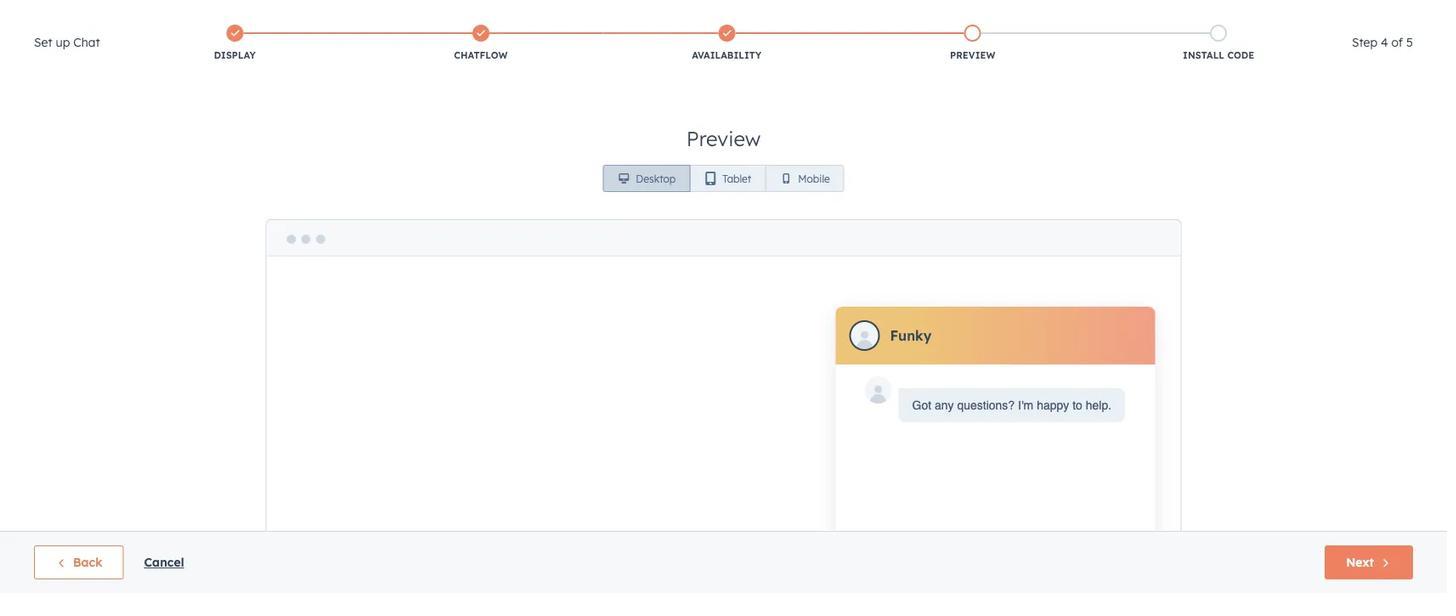Task type: locate. For each thing, give the bounding box(es) containing it.
questions?
[[957, 399, 1015, 412]]

any
[[935, 399, 954, 412]]

display
[[214, 49, 256, 61]]

cancel button
[[144, 552, 184, 573]]

1 vertical spatial preview
[[687, 126, 761, 151]]

menu item
[[1086, 0, 1176, 27], [1176, 0, 1180, 27], [1180, 0, 1212, 27]]

availability completed list item
[[604, 21, 850, 65]]

mobile
[[798, 172, 830, 185]]

set
[[34, 35, 52, 50]]

funky
[[890, 327, 932, 344]]

2 menu item from the left
[[1176, 0, 1180, 27]]

5
[[1407, 35, 1413, 50]]

1 horizontal spatial preview
[[950, 49, 996, 61]]

1 menu item from the left
[[1086, 0, 1176, 27]]

group
[[603, 165, 845, 192]]

chatflow
[[454, 49, 508, 61]]

set up chat
[[34, 35, 100, 50]]

marketplaces button
[[1214, 0, 1249, 27]]

list
[[112, 21, 1342, 65]]

step
[[1352, 35, 1378, 50]]

0 vertical spatial preview
[[950, 49, 996, 61]]

got any questions? i'm happy to help.
[[912, 399, 1112, 412]]

agent says: got any questions? i'm happy to help. element
[[912, 395, 1112, 416]]

i'm
[[1018, 399, 1034, 412]]

desktop button
[[603, 165, 690, 192]]

to
[[1073, 399, 1083, 412]]

preview list item
[[850, 21, 1096, 65]]

availability
[[692, 49, 762, 61]]

menu
[[1086, 0, 1427, 27]]

preview
[[950, 49, 996, 61], [687, 126, 761, 151]]

chat
[[73, 35, 100, 50]]



Task type: describe. For each thing, give the bounding box(es) containing it.
mobile button
[[765, 165, 845, 192]]

code
[[1228, 49, 1255, 61]]

display completed list item
[[112, 21, 358, 65]]

search button
[[1403, 36, 1432, 65]]

install
[[1183, 49, 1225, 61]]

search image
[[1412, 44, 1424, 56]]

step 4 of 5
[[1352, 35, 1413, 50]]

tablet
[[723, 172, 752, 185]]

next button
[[1325, 546, 1413, 580]]

back button
[[34, 546, 124, 580]]

up
[[56, 35, 70, 50]]

of
[[1392, 35, 1403, 50]]

3 menu item from the left
[[1180, 0, 1212, 27]]

next
[[1346, 555, 1374, 570]]

install code list item
[[1096, 21, 1342, 65]]

help.
[[1086, 399, 1112, 412]]

got
[[912, 399, 932, 412]]

0 horizontal spatial preview
[[687, 126, 761, 151]]

set up chat heading
[[34, 32, 100, 53]]

4
[[1381, 35, 1389, 50]]

happy
[[1037, 399, 1069, 412]]

preview inside list item
[[950, 49, 996, 61]]

Search HubSpot search field
[[1209, 36, 1417, 65]]

marketplaces image
[[1224, 8, 1239, 23]]

tablet button
[[690, 165, 766, 192]]

back
[[73, 555, 102, 570]]

install code
[[1183, 49, 1255, 61]]

list containing display
[[112, 21, 1342, 65]]

cancel
[[144, 555, 184, 570]]

desktop
[[636, 172, 676, 185]]

group containing desktop
[[603, 165, 845, 192]]

chatflow completed list item
[[358, 21, 604, 65]]



Task type: vqa. For each thing, say whether or not it's contained in the screenshot.
Jer Mill icon
no



